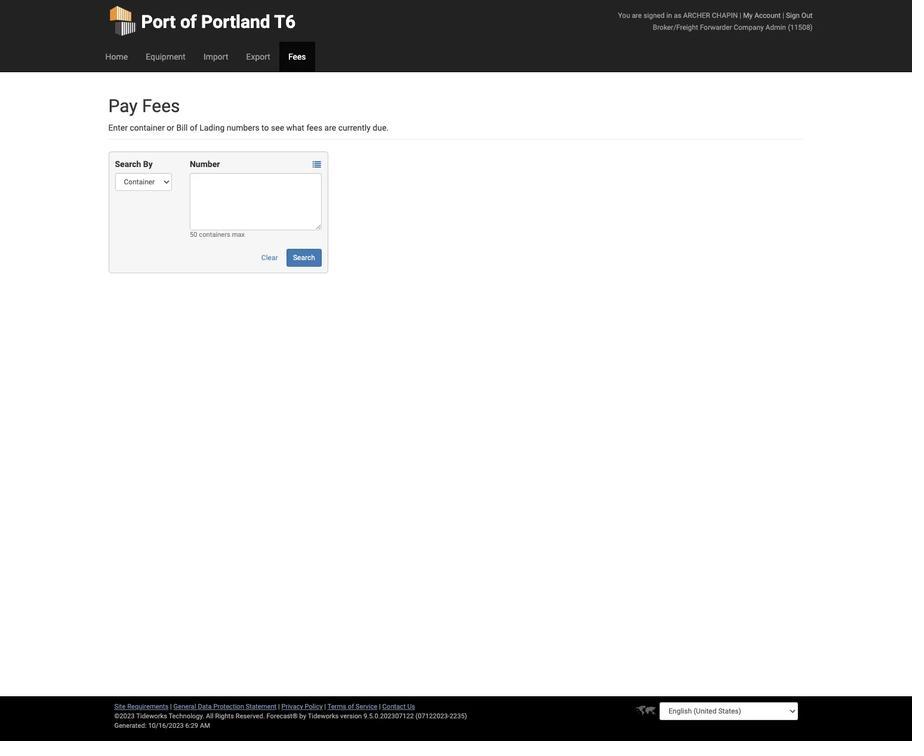 Task type: describe. For each thing, give the bounding box(es) containing it.
home
[[105, 52, 128, 62]]

(11508)
[[788, 23, 813, 32]]

0 horizontal spatial are
[[325, 123, 336, 133]]

search by
[[115, 159, 153, 169]]

enter container or bill of lading numbers to see what fees are currently due.
[[108, 123, 389, 133]]

am
[[200, 723, 210, 731]]

by
[[143, 159, 153, 169]]

export button
[[237, 42, 279, 72]]

import
[[204, 52, 228, 62]]

signed
[[644, 11, 665, 20]]

enter
[[108, 123, 128, 133]]

technology.
[[169, 713, 204, 721]]

equipment button
[[137, 42, 195, 72]]

general data protection statement link
[[174, 704, 277, 711]]

privacy policy link
[[282, 704, 323, 711]]

of inside site requirements | general data protection statement | privacy policy | terms of service | contact us ©2023 tideworks technology. all rights reserved. forecast® by tideworks version 9.5.0.202307122 (07122023-2235) generated: 10/16/2023 6:29 am
[[348, 704, 354, 711]]

10/16/2023
[[148, 723, 184, 731]]

site requirements link
[[114, 704, 169, 711]]

generated:
[[114, 723, 147, 731]]

export
[[246, 52, 271, 62]]

clear button
[[255, 249, 285, 267]]

data
[[198, 704, 212, 711]]

| up forecast® on the left of the page
[[278, 704, 280, 711]]

port
[[141, 11, 176, 32]]

account
[[755, 11, 781, 20]]

(07122023-
[[416, 713, 450, 721]]

company
[[734, 23, 764, 32]]

search for search by
[[115, 159, 141, 169]]

due.
[[373, 123, 389, 133]]

are inside you are signed in as archer chapin | my account | sign out broker/freight forwarder company admin (11508)
[[632, 11, 642, 20]]

show list image
[[313, 161, 321, 169]]

port of portland t6 link
[[108, 0, 296, 42]]

portland
[[201, 11, 270, 32]]

| left general
[[170, 704, 172, 711]]

site requirements | general data protection statement | privacy policy | terms of service | contact us ©2023 tideworks technology. all rights reserved. forecast® by tideworks version 9.5.0.202307122 (07122023-2235) generated: 10/16/2023 6:29 am
[[114, 704, 467, 731]]

forecast®
[[267, 713, 298, 721]]

us
[[408, 704, 415, 711]]

1 vertical spatial of
[[190, 123, 198, 133]]

admin
[[766, 23, 787, 32]]

service
[[356, 704, 378, 711]]

reserved.
[[236, 713, 265, 721]]

forwarder
[[700, 23, 733, 32]]

©2023 tideworks
[[114, 713, 167, 721]]

currently
[[339, 123, 371, 133]]

to
[[262, 123, 269, 133]]

as
[[674, 11, 682, 20]]

policy
[[305, 704, 323, 711]]

| left my
[[740, 11, 742, 20]]

search for search
[[293, 254, 315, 262]]

my
[[744, 11, 753, 20]]

50 containers max
[[190, 231, 245, 239]]

general
[[174, 704, 196, 711]]

statement
[[246, 704, 277, 711]]

number
[[190, 159, 220, 169]]

pay fees
[[108, 96, 180, 116]]

contact
[[383, 704, 406, 711]]

contact us link
[[383, 704, 415, 711]]

protection
[[213, 704, 244, 711]]



Task type: locate. For each thing, give the bounding box(es) containing it.
1 horizontal spatial fees
[[288, 52, 306, 62]]

terms
[[328, 704, 346, 711]]

search left by at the left top of the page
[[115, 159, 141, 169]]

6:29
[[186, 723, 198, 731]]

numbers
[[227, 123, 260, 133]]

containers
[[199, 231, 230, 239]]

| up tideworks
[[325, 704, 326, 711]]

broker/freight
[[653, 23, 699, 32]]

search button
[[287, 249, 322, 267]]

search inside button
[[293, 254, 315, 262]]

1 horizontal spatial are
[[632, 11, 642, 20]]

0 vertical spatial of
[[180, 11, 197, 32]]

fees button
[[279, 42, 315, 72]]

9.5.0.202307122
[[364, 713, 414, 721]]

fees down 't6'
[[288, 52, 306, 62]]

of right the bill
[[190, 123, 198, 133]]

1 vertical spatial are
[[325, 123, 336, 133]]

are
[[632, 11, 642, 20], [325, 123, 336, 133]]

lading
[[200, 123, 225, 133]]

pay
[[108, 96, 138, 116]]

Number text field
[[190, 173, 322, 231]]

of right port
[[180, 11, 197, 32]]

are right fees
[[325, 123, 336, 133]]

1 vertical spatial fees
[[142, 96, 180, 116]]

1 horizontal spatial search
[[293, 254, 315, 262]]

requirements
[[127, 704, 169, 711]]

| up 9.5.0.202307122
[[379, 704, 381, 711]]

|
[[740, 11, 742, 20], [783, 11, 785, 20], [170, 704, 172, 711], [278, 704, 280, 711], [325, 704, 326, 711], [379, 704, 381, 711]]

bill
[[177, 123, 188, 133]]

fees inside popup button
[[288, 52, 306, 62]]

you are signed in as archer chapin | my account | sign out broker/freight forwarder company admin (11508)
[[619, 11, 813, 32]]

my account link
[[744, 11, 781, 20]]

0 vertical spatial fees
[[288, 52, 306, 62]]

equipment
[[146, 52, 186, 62]]

0 vertical spatial are
[[632, 11, 642, 20]]

sign
[[787, 11, 800, 20]]

0 vertical spatial search
[[115, 159, 141, 169]]

port of portland t6
[[141, 11, 296, 32]]

1 vertical spatial search
[[293, 254, 315, 262]]

what
[[286, 123, 305, 133]]

or
[[167, 123, 174, 133]]

terms of service link
[[328, 704, 378, 711]]

2235)
[[450, 713, 467, 721]]

sign out link
[[787, 11, 813, 20]]

site
[[114, 704, 126, 711]]

fees up or
[[142, 96, 180, 116]]

tideworks
[[308, 713, 339, 721]]

of up "version"
[[348, 704, 354, 711]]

of
[[180, 11, 197, 32], [190, 123, 198, 133], [348, 704, 354, 711]]

search
[[115, 159, 141, 169], [293, 254, 315, 262]]

out
[[802, 11, 813, 20]]

home button
[[96, 42, 137, 72]]

max
[[232, 231, 245, 239]]

privacy
[[282, 704, 303, 711]]

import button
[[195, 42, 237, 72]]

rights
[[215, 713, 234, 721]]

clear
[[262, 254, 278, 262]]

0 horizontal spatial fees
[[142, 96, 180, 116]]

0 horizontal spatial search
[[115, 159, 141, 169]]

50
[[190, 231, 197, 239]]

see
[[271, 123, 284, 133]]

you
[[619, 11, 631, 20]]

fees
[[288, 52, 306, 62], [142, 96, 180, 116]]

2 vertical spatial of
[[348, 704, 354, 711]]

all
[[206, 713, 214, 721]]

chapin
[[713, 11, 738, 20]]

fees
[[307, 123, 323, 133]]

by
[[300, 713, 306, 721]]

are right you
[[632, 11, 642, 20]]

search right "clear"
[[293, 254, 315, 262]]

container
[[130, 123, 165, 133]]

archer
[[684, 11, 711, 20]]

in
[[667, 11, 673, 20]]

| left sign on the top
[[783, 11, 785, 20]]

version
[[341, 713, 362, 721]]

t6
[[274, 11, 296, 32]]



Task type: vqa. For each thing, say whether or not it's contained in the screenshot.
are
yes



